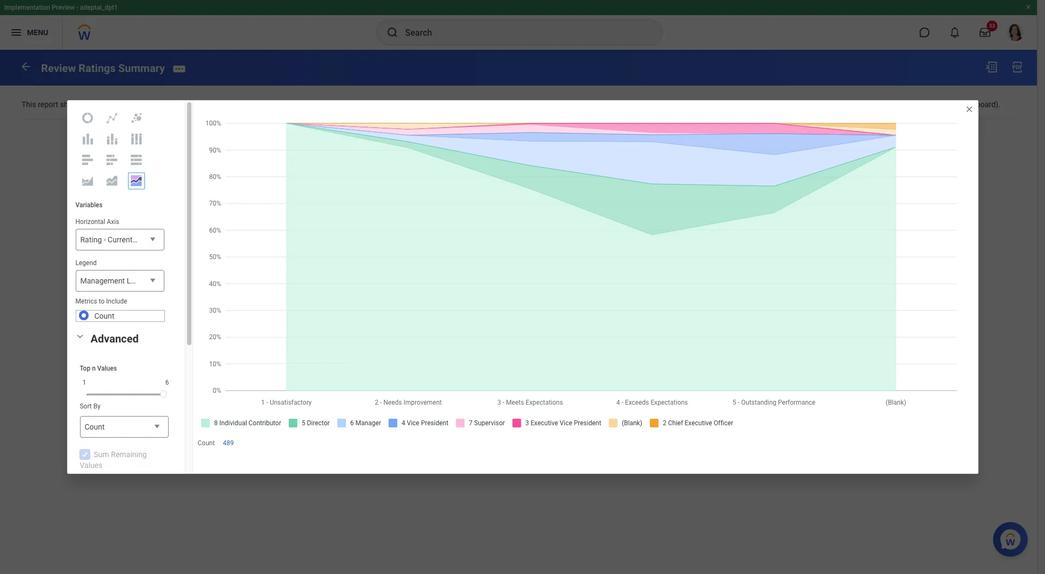 Task type: vqa. For each thing, say whether or not it's contained in the screenshot.
TOOLBAR within Campaign Email Analytics main content
no



Task type: describe. For each thing, give the bounding box(es) containing it.
1
[[83, 379, 86, 386]]

variables
[[75, 201, 103, 209]]

legend
[[75, 259, 97, 267]]

advanced button
[[91, 332, 139, 345]]

horizontal axis
[[75, 218, 119, 226]]

2 and from the left
[[826, 100, 838, 109]]

metrics
[[75, 298, 97, 305]]

exceeds
[[377, 100, 405, 109]]

100% column image
[[130, 132, 143, 145]]

chevron up image
[[512, 113, 525, 122]]

previous page image
[[19, 60, 32, 73]]

- inside banner
[[76, 4, 79, 11]]

donut image
[[81, 111, 94, 124]]

chevron down image
[[73, 333, 86, 340]]

etc.)
[[452, 100, 467, 109]]

stacked column image
[[106, 132, 119, 145]]

sort by group
[[80, 402, 169, 438]]

top
[[80, 365, 90, 372]]

last
[[505, 100, 517, 109]]

values for top n values
[[97, 365, 117, 372]]

inbox large image
[[980, 27, 991, 38]]

is
[[840, 100, 846, 109]]

stacked bar image
[[106, 153, 119, 166]]

given
[[236, 100, 254, 109]]

shows
[[60, 100, 82, 109]]

expectations,
[[331, 100, 375, 109]]

that
[[165, 100, 178, 109]]

1 on from the left
[[597, 100, 606, 109]]

review ratings summary
[[41, 62, 165, 75]]

variables group
[[67, 193, 173, 330]]

horizontal
[[75, 218, 105, 226]]

summary
[[118, 62, 165, 75]]

during
[[469, 100, 491, 109]]

overlaid area image
[[81, 174, 94, 187]]

notifications large image
[[950, 27, 961, 38]]

employees
[[126, 100, 163, 109]]

count inside dropdown button
[[85, 423, 105, 431]]

implementation
[[4, 4, 50, 11]]

this report shows the count of employees that were assigned a given review rating (meets expectations, exceeds expectations etc.) during the last review cycle. (prompts on supervisory organization and include subordinate organizations and is used on the "prompted" manager dashboard).
[[22, 100, 1001, 109]]

implementation preview -   adeptai_dpt1
[[4, 4, 118, 11]]

to
[[99, 298, 105, 305]]

count inside metrics to include group
[[94, 312, 115, 320]]

cycle.
[[543, 100, 562, 109]]

review ratings summary link
[[41, 62, 165, 75]]

check small image
[[78, 448, 91, 461]]

this
[[22, 100, 36, 109]]

n
[[92, 365, 96, 372]]

1 vertical spatial review
[[256, 100, 280, 109]]

manager
[[928, 100, 958, 109]]

0 horizontal spatial review
[[41, 62, 76, 75]]

implementation preview -   adeptai_dpt1 banner
[[0, 0, 1038, 50]]

level
[[127, 277, 144, 285]]

100% bar image
[[130, 153, 143, 166]]

metrics to include
[[75, 298, 127, 305]]

adeptai_dpt1
[[80, 4, 118, 11]]

6
[[165, 379, 169, 386]]

management
[[80, 277, 125, 285]]

1 the from the left
[[84, 100, 95, 109]]

management level button
[[75, 270, 164, 292]]

sum remaining values
[[80, 450, 147, 470]]

(meets
[[305, 100, 329, 109]]

report
[[38, 100, 58, 109]]

current
[[108, 235, 133, 244]]

rating inside main content
[[282, 100, 303, 109]]

dashboard).
[[960, 100, 1001, 109]]

bubble image
[[130, 111, 143, 124]]

rating inside popup button
[[80, 235, 102, 244]]



Task type: locate. For each thing, give the bounding box(es) containing it.
2 vertical spatial count
[[198, 439, 215, 447]]

search image
[[386, 26, 399, 39]]

sum remaining values group
[[72, 330, 177, 574]]

were
[[180, 100, 196, 109]]

0 vertical spatial values
[[97, 365, 117, 372]]

0 vertical spatial review
[[41, 62, 76, 75]]

rating - current normalized
[[80, 235, 173, 244]]

3 the from the left
[[876, 100, 887, 109]]

values down sum
[[80, 461, 103, 470]]

1 horizontal spatial on
[[866, 100, 874, 109]]

1 horizontal spatial -
[[104, 235, 106, 244]]

1 horizontal spatial include
[[708, 100, 733, 109]]

100% area image
[[130, 174, 143, 187]]

489
[[223, 439, 234, 447]]

review
[[519, 100, 541, 109]]

1 horizontal spatial review
[[256, 100, 280, 109]]

values
[[97, 365, 117, 372], [80, 461, 103, 470]]

by
[[93, 403, 101, 410]]

organization
[[649, 100, 692, 109]]

preview
[[52, 4, 75, 11]]

1 vertical spatial rating
[[80, 235, 102, 244]]

subordinate
[[734, 100, 775, 109]]

top n values
[[80, 365, 117, 372]]

review
[[41, 62, 76, 75], [256, 100, 280, 109]]

sort by
[[80, 403, 101, 410]]

review ratings summary main content
[[0, 50, 1038, 146]]

assigned
[[198, 100, 228, 109]]

0 horizontal spatial and
[[694, 100, 706, 109]]

0 horizontal spatial on
[[597, 100, 606, 109]]

count
[[94, 312, 115, 320], [85, 423, 105, 431], [198, 439, 215, 447]]

0 horizontal spatial rating
[[80, 235, 102, 244]]

2 the from the left
[[492, 100, 503, 109]]

horizontal axis group
[[75, 217, 173, 251]]

stacked area image
[[106, 174, 119, 187]]

ratings
[[79, 62, 116, 75]]

on right (prompts
[[597, 100, 606, 109]]

include left subordinate
[[708, 100, 733, 109]]

profile logan mcneil element
[[1001, 21, 1031, 44]]

1 vertical spatial values
[[80, 461, 103, 470]]

metrics to include group
[[75, 297, 165, 322]]

remaining
[[111, 450, 147, 459]]

the left last at the top of the page
[[492, 100, 503, 109]]

close chart settings image
[[966, 105, 974, 114]]

line image
[[106, 111, 119, 124]]

the
[[84, 100, 95, 109], [492, 100, 503, 109], [876, 100, 887, 109]]

normalized
[[134, 235, 173, 244]]

advanced
[[91, 332, 139, 345]]

management level
[[80, 277, 144, 285]]

close environment banner image
[[1026, 4, 1032, 10]]

489 button
[[223, 439, 236, 447]]

count
[[97, 100, 116, 109]]

sort
[[80, 403, 92, 410]]

-
[[76, 4, 79, 11], [104, 235, 106, 244]]

- inside popup button
[[104, 235, 106, 244]]

view printable version (pdf) image
[[1012, 61, 1025, 74]]

values inside sum remaining values
[[80, 461, 103, 470]]

"prompted"
[[889, 100, 926, 109]]

expectations
[[407, 100, 450, 109]]

2 horizontal spatial the
[[876, 100, 887, 109]]

1 horizontal spatial and
[[826, 100, 838, 109]]

a
[[230, 100, 234, 109]]

clustered column image
[[81, 132, 94, 145]]

on right used
[[866, 100, 874, 109]]

clustered bar image
[[81, 153, 94, 166]]

0 vertical spatial rating
[[282, 100, 303, 109]]

the right used
[[876, 100, 887, 109]]

rating
[[282, 100, 303, 109], [80, 235, 102, 244]]

and
[[694, 100, 706, 109], [826, 100, 838, 109]]

axis
[[107, 218, 119, 226]]

0 vertical spatial -
[[76, 4, 79, 11]]

count button
[[80, 416, 169, 438]]

- right preview in the left of the page
[[76, 4, 79, 11]]

values right n
[[97, 365, 117, 372]]

1 and from the left
[[694, 100, 706, 109]]

(prompts
[[564, 100, 595, 109]]

count down by
[[85, 423, 105, 431]]

values inside group
[[97, 365, 117, 372]]

top n values group
[[80, 364, 172, 400]]

include inside group
[[106, 298, 127, 305]]

0 vertical spatial include
[[708, 100, 733, 109]]

count down 'to'
[[94, 312, 115, 320]]

0 vertical spatial count
[[94, 312, 115, 320]]

of
[[118, 100, 124, 109]]

0 horizontal spatial -
[[76, 4, 79, 11]]

sum
[[94, 450, 109, 459]]

organizations
[[777, 100, 824, 109]]

review right previous page image
[[41, 62, 76, 75]]

count left 489 in the bottom left of the page
[[198, 439, 215, 447]]

- left current
[[104, 235, 106, 244]]

2 on from the left
[[866, 100, 874, 109]]

1 horizontal spatial rating
[[282, 100, 303, 109]]

review right given
[[256, 100, 280, 109]]

used
[[848, 100, 864, 109]]

and left is
[[826, 100, 838, 109]]

advanced dialog
[[67, 100, 979, 574]]

include
[[708, 100, 733, 109], [106, 298, 127, 305]]

rating - current normalized button
[[75, 229, 173, 251]]

and right organization
[[694, 100, 706, 109]]

0 horizontal spatial include
[[106, 298, 127, 305]]

on
[[597, 100, 606, 109], [866, 100, 874, 109]]

include right 'to'
[[106, 298, 127, 305]]

0 horizontal spatial the
[[84, 100, 95, 109]]

1 horizontal spatial the
[[492, 100, 503, 109]]

supervisory
[[608, 100, 647, 109]]

1 vertical spatial -
[[104, 235, 106, 244]]

export to excel image
[[986, 61, 999, 74]]

rating left (meets
[[282, 100, 303, 109]]

rating down horizontal
[[80, 235, 102, 244]]

1 vertical spatial include
[[106, 298, 127, 305]]

values for sum remaining values
[[80, 461, 103, 470]]

legend group
[[75, 259, 164, 292]]

the up 'donut' icon
[[84, 100, 95, 109]]

1 vertical spatial count
[[85, 423, 105, 431]]

include inside review ratings summary main content
[[708, 100, 733, 109]]



